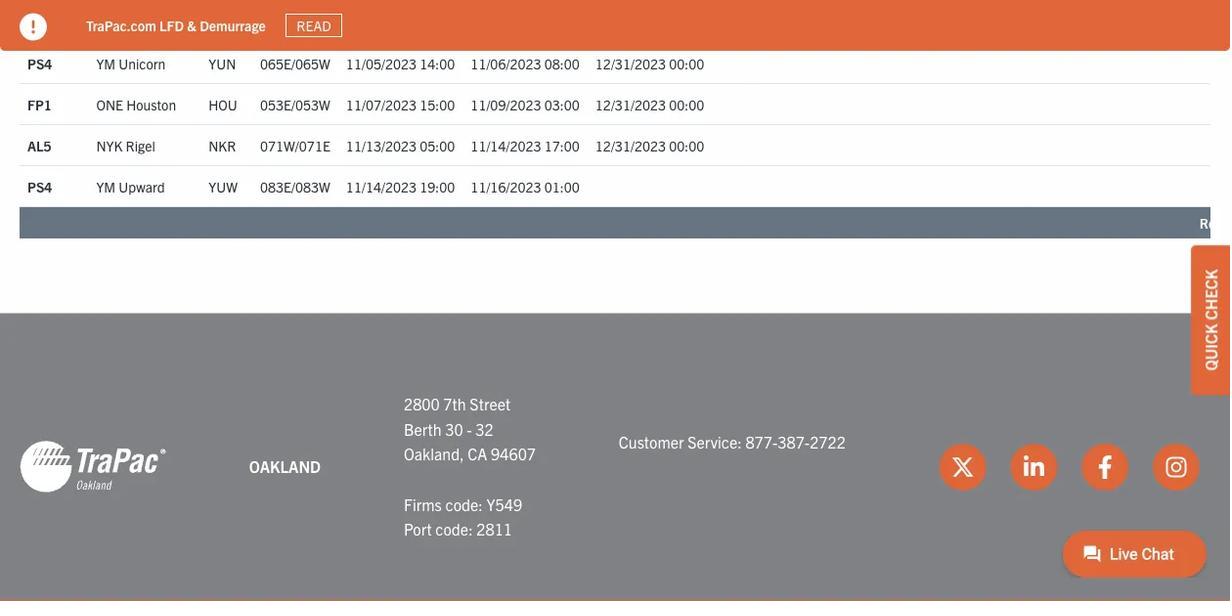 Task type: locate. For each thing, give the bounding box(es) containing it.
hou
[[209, 96, 238, 114]]

11/14/2023
[[471, 137, 542, 155], [346, 179, 417, 196]]

94607
[[491, 445, 536, 464]]

11/05/2023 05:00
[[346, 14, 455, 32]]

0 vertical spatial 11/05/2023
[[346, 14, 417, 32]]

demurrage
[[200, 16, 266, 34]]

0 vertical spatial 12/31/2023
[[596, 55, 666, 73]]

12/31/2023 right 03:00
[[596, 96, 666, 114]]

1 vertical spatial 05:00
[[420, 137, 455, 155]]

11/16/2023
[[471, 179, 542, 196]]

3 12/31/2023 from the top
[[596, 137, 666, 155]]

12/31/2023 00:00 right "17:00"
[[596, 137, 705, 155]]

1 vertical spatial al5
[[27, 137, 51, 155]]

0 vertical spatial 11/14/2023
[[471, 137, 542, 155]]

customer
[[619, 432, 684, 452]]

12/31/2023 00:00 right 03:00
[[596, 96, 705, 114]]

ym for ym unicorn
[[96, 55, 116, 73]]

ps4
[[27, 55, 52, 73], [27, 179, 52, 196]]

quick check link
[[1192, 245, 1231, 396]]

recor
[[1200, 215, 1231, 233]]

ym
[[96, 55, 116, 73], [96, 179, 116, 196]]

2 vertical spatial 12/31/2023 00:00
[[596, 137, 705, 155]]

387-
[[778, 432, 810, 452]]

11/14/2023 down 11/13/2023
[[346, 179, 417, 196]]

1 al5 from the top
[[27, 14, 51, 32]]

12/31/2023 for 08:00
[[596, 55, 666, 73]]

2 05:00 from the top
[[420, 137, 455, 155]]

code: up 2811
[[446, 495, 483, 515]]

1 00:00 from the top
[[669, 55, 705, 73]]

00:00 for 17:00
[[669, 137, 705, 155]]

1 vertical spatial nyk
[[96, 137, 123, 155]]

12/31/2023 00:00 for 11/09/2023 03:00
[[596, 96, 705, 114]]

al5
[[27, 14, 51, 32], [27, 137, 51, 155]]

al5 down fp1
[[27, 137, 51, 155]]

al5 for nyk remus
[[27, 14, 51, 32]]

1 12/31/2023 from the top
[[596, 55, 666, 73]]

&
[[187, 16, 197, 34]]

15:00
[[420, 96, 455, 114]]

1 horizontal spatial 11/14/2023
[[471, 137, 542, 155]]

05:00 up 14:00
[[420, 14, 455, 32]]

lfd
[[160, 16, 184, 34]]

1 vertical spatial 00:00
[[669, 96, 705, 114]]

11/07/2023
[[346, 96, 417, 114]]

0 horizontal spatial 11/14/2023
[[346, 179, 417, 196]]

0 vertical spatial ym
[[96, 55, 116, 73]]

11/05/2023 up 11/05/2023 14:00 at top left
[[346, 14, 417, 32]]

0 vertical spatial al5
[[27, 14, 51, 32]]

071w/071e
[[260, 137, 331, 155]]

nyk left rigel
[[96, 137, 123, 155]]

nyk rigel
[[96, 137, 155, 155]]

1 vertical spatial 12/31/2023
[[596, 96, 666, 114]]

footer
[[0, 314, 1231, 602]]

11/13/2023 05:00
[[346, 137, 455, 155]]

service:
[[688, 432, 742, 452]]

2 vertical spatial 12/31/2023
[[596, 137, 666, 155]]

1 05:00 from the top
[[420, 14, 455, 32]]

0 vertical spatial nyk
[[96, 14, 123, 32]]

11/05/2023
[[346, 14, 417, 32], [346, 55, 417, 73]]

2 nyk from the top
[[96, 137, 123, 155]]

30
[[445, 420, 463, 439]]

11/14/2023 up 11/16/2023
[[471, 137, 542, 155]]

11/05/2023 up 11/07/2023
[[346, 55, 417, 73]]

code: right port
[[436, 520, 473, 540]]

nyk
[[96, 14, 123, 32], [96, 137, 123, 155]]

12/31/2023
[[596, 55, 666, 73], [596, 96, 666, 114], [596, 137, 666, 155]]

ps4 down solid image at the left top
[[27, 55, 52, 73]]

firms
[[404, 495, 442, 515]]

11/13/2023
[[346, 137, 417, 155]]

0 vertical spatial 12/31/2023 00:00
[[596, 55, 705, 73]]

1 ym from the top
[[96, 55, 116, 73]]

y549
[[487, 495, 523, 515]]

2722
[[810, 432, 846, 452]]

1 ps4 from the top
[[27, 55, 52, 73]]

oakland,
[[404, 445, 464, 464]]

al5 left trapac.com
[[27, 14, 51, 32]]

nyk left remus
[[96, 14, 123, 32]]

ym for ym upward
[[96, 179, 116, 196]]

05:00 for 11/05/2023 05:00
[[420, 14, 455, 32]]

solid image
[[20, 13, 47, 41]]

0 vertical spatial 00:00
[[669, 55, 705, 73]]

1 vertical spatial ym
[[96, 179, 116, 196]]

11/06/2023 08:00
[[471, 55, 580, 73]]

08:00
[[545, 55, 580, 73]]

00:00
[[669, 55, 705, 73], [669, 96, 705, 114], [669, 137, 705, 155]]

12/31/2023 00:00 for 11/06/2023 08:00
[[596, 55, 705, 73]]

1 11/05/2023 from the top
[[346, 14, 417, 32]]

1 vertical spatial 11/14/2023
[[346, 179, 417, 196]]

trapac.com
[[86, 16, 156, 34]]

code:
[[446, 495, 483, 515], [436, 520, 473, 540]]

ym left unicorn
[[96, 55, 116, 73]]

1 12/31/2023 00:00 from the top
[[596, 55, 705, 73]]

ym upward
[[96, 179, 165, 196]]

3 00:00 from the top
[[669, 137, 705, 155]]

05:00
[[420, 14, 455, 32], [420, 137, 455, 155]]

12/31/2023 right "17:00"
[[596, 137, 666, 155]]

2 ym from the top
[[96, 179, 116, 196]]

053e/053w
[[260, 96, 331, 114]]

1 vertical spatial 11/05/2023
[[346, 55, 417, 73]]

customer service: 877-387-2722
[[619, 432, 846, 452]]

oakland
[[249, 457, 321, 477]]

0 vertical spatial ps4
[[27, 55, 52, 73]]

2 al5 from the top
[[27, 137, 51, 155]]

12/31/2023 right 08:00
[[596, 55, 666, 73]]

fp1
[[27, 96, 52, 114]]

1 vertical spatial 12/31/2023 00:00
[[596, 96, 705, 114]]

11/05/2023 for 11/05/2023 14:00
[[346, 55, 417, 73]]

2 12/31/2023 from the top
[[596, 96, 666, 114]]

11/05/2023 for 11/05/2023 05:00
[[346, 14, 417, 32]]

2 vertical spatial 00:00
[[669, 137, 705, 155]]

quick
[[1201, 324, 1221, 371]]

3 12/31/2023 00:00 from the top
[[596, 137, 705, 155]]

2811
[[477, 520, 513, 540]]

19:00
[[420, 179, 455, 196]]

footer containing 2800 7th street
[[0, 314, 1231, 602]]

port
[[404, 520, 432, 540]]

al5 for nyk rigel
[[27, 137, 51, 155]]

03:00
[[545, 96, 580, 114]]

05:00 down 15:00
[[420, 137, 455, 155]]

12/31/2023 00:00 right 08:00
[[596, 55, 705, 73]]

check
[[1201, 270, 1221, 321]]

2 ps4 from the top
[[27, 179, 52, 196]]

05:00 for 11/13/2023 05:00
[[420, 137, 455, 155]]

1 vertical spatial ps4
[[27, 179, 52, 196]]

nre
[[209, 14, 235, 32]]

2 11/05/2023 from the top
[[346, 55, 417, 73]]

2 00:00 from the top
[[669, 96, 705, 114]]

1 nyk from the top
[[96, 14, 123, 32]]

11/05/2023 14:00
[[346, 55, 455, 73]]

ps4 for ym unicorn
[[27, 55, 52, 73]]

ym left upward
[[96, 179, 116, 196]]

00:00 for 08:00
[[669, 55, 705, 73]]

0 vertical spatial 05:00
[[420, 14, 455, 32]]

12/31/2023 00:00
[[596, 55, 705, 73], [596, 96, 705, 114], [596, 137, 705, 155]]

2 12/31/2023 00:00 from the top
[[596, 96, 705, 114]]

ps4 down fp1
[[27, 179, 52, 196]]

ca
[[468, 445, 488, 464]]

firms code:  y549 port code:  2811
[[404, 495, 523, 540]]



Task type: describe. For each thing, give the bounding box(es) containing it.
11/16/2023 01:00
[[471, 179, 580, 196]]

14:00
[[420, 55, 455, 73]]

ym unicorn
[[96, 55, 166, 73]]

unicorn
[[119, 55, 166, 73]]

2800 7th street berth 30 - 32 oakland, ca 94607
[[404, 395, 536, 464]]

one
[[96, 96, 123, 114]]

00:00 for 03:00
[[669, 96, 705, 114]]

01:00
[[545, 179, 580, 196]]

072w/072e
[[260, 14, 331, 32]]

32
[[476, 420, 494, 439]]

oakland image
[[20, 440, 166, 495]]

rigel
[[126, 137, 155, 155]]

0 vertical spatial code:
[[446, 495, 483, 515]]

11/06/2023
[[471, 55, 542, 73]]

11/09/2023
[[471, 96, 542, 114]]

yuw
[[209, 179, 238, 196]]

trapac.com lfd & demurrage
[[86, 16, 266, 34]]

12/31/2023 00:00 for 11/14/2023 17:00
[[596, 137, 705, 155]]

083e/083w
[[260, 179, 331, 196]]

ps4 for ym upward
[[27, 179, 52, 196]]

11/14/2023 for 11/14/2023 19:00
[[346, 179, 417, 196]]

one houston
[[96, 96, 176, 114]]

remus
[[126, 14, 167, 32]]

11/14/2023 19:00
[[346, 179, 455, 196]]

7th
[[444, 395, 466, 414]]

1 vertical spatial code:
[[436, 520, 473, 540]]

upward
[[119, 179, 165, 196]]

read link
[[286, 14, 343, 37]]

12/31/2023 for 17:00
[[596, 137, 666, 155]]

read
[[297, 17, 331, 34]]

11/07/2023 15:00
[[346, 96, 455, 114]]

12/31/2023 for 03:00
[[596, 96, 666, 114]]

17:00
[[545, 137, 580, 155]]

nyk for nyk rigel
[[96, 137, 123, 155]]

2800
[[404, 395, 440, 414]]

yun
[[209, 55, 236, 73]]

quick check
[[1201, 270, 1221, 371]]

berth
[[404, 420, 442, 439]]

11/09/2023 03:00
[[471, 96, 580, 114]]

11/14/2023 for 11/14/2023 17:00
[[471, 137, 542, 155]]

-
[[467, 420, 472, 439]]

065e/065w
[[260, 55, 331, 73]]

nkr
[[209, 137, 236, 155]]

nyk for nyk remus
[[96, 14, 123, 32]]

houston
[[126, 96, 176, 114]]

877-
[[746, 432, 778, 452]]

nyk remus
[[96, 14, 167, 32]]

11/14/2023 17:00
[[471, 137, 580, 155]]

street
[[470, 395, 511, 414]]



Task type: vqa. For each thing, say whether or not it's contained in the screenshot.


